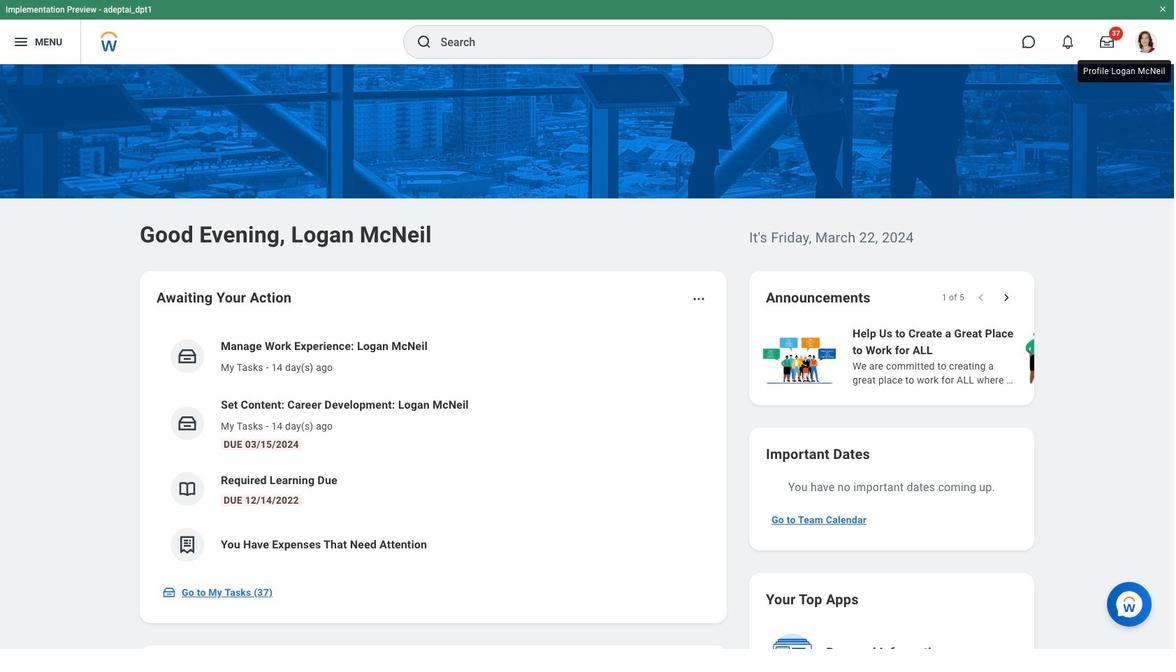 Task type: vqa. For each thing, say whether or not it's contained in the screenshot.
notifications large image
yes



Task type: describe. For each thing, give the bounding box(es) containing it.
inbox image
[[177, 346, 198, 367]]

book open image
[[177, 479, 198, 500]]

related actions image
[[692, 292, 706, 306]]

close environment banner image
[[1159, 5, 1167, 13]]

1 horizontal spatial inbox image
[[177, 413, 198, 434]]

search image
[[416, 34, 432, 50]]

chevron left small image
[[974, 291, 988, 305]]

profile logan mcneil image
[[1135, 31, 1158, 56]]

1 vertical spatial inbox image
[[162, 586, 176, 600]]



Task type: locate. For each thing, give the bounding box(es) containing it.
inbox image
[[177, 413, 198, 434], [162, 586, 176, 600]]

main content
[[0, 64, 1174, 649]]

notifications large image
[[1061, 35, 1075, 49]]

banner
[[0, 0, 1174, 64]]

status
[[942, 292, 965, 303]]

0 horizontal spatial inbox image
[[162, 586, 176, 600]]

list
[[761, 324, 1174, 389], [157, 327, 710, 573]]

0 vertical spatial inbox image
[[177, 413, 198, 434]]

dashboard expenses image
[[177, 535, 198, 556]]

1 horizontal spatial list
[[761, 324, 1174, 389]]

justify image
[[13, 34, 29, 50]]

Search Workday  search field
[[441, 27, 744, 57]]

inbox large image
[[1100, 35, 1114, 49]]

tooltip
[[1075, 57, 1174, 85]]

0 horizontal spatial list
[[157, 327, 710, 573]]

chevron right small image
[[1000, 291, 1014, 305]]



